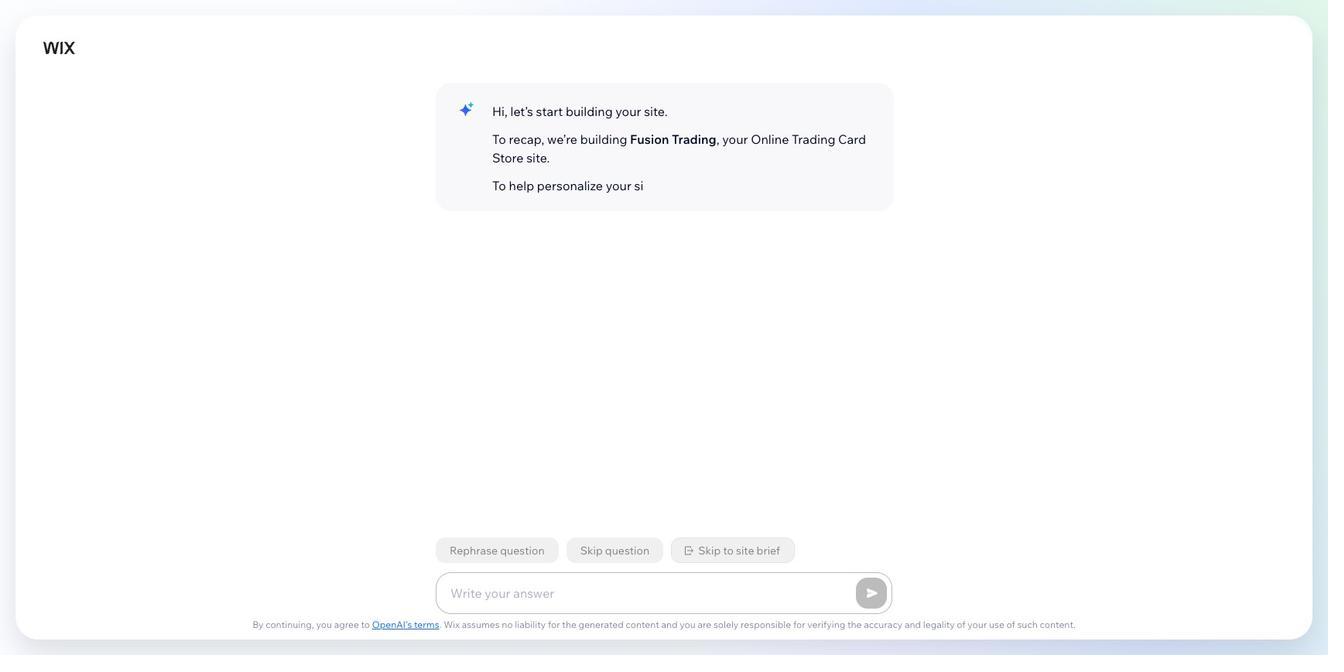 Task type: locate. For each thing, give the bounding box(es) containing it.
for
[[548, 620, 560, 631], [794, 620, 806, 631]]

of
[[957, 620, 966, 631], [1007, 620, 1016, 631]]

you left agree
[[316, 620, 332, 631]]

help
[[372, 10, 396, 24]]

preview
[[1191, 10, 1231, 24]]

for left verifying
[[794, 620, 806, 631]]

.
[[440, 620, 442, 631]]

we're
[[547, 132, 578, 147]]

to left the help on the left top of page
[[493, 178, 506, 194]]

and right content
[[662, 620, 678, 631]]

0 horizontal spatial of
[[957, 620, 966, 631]]

your left sit on the left top of page
[[606, 178, 632, 194]]

0 vertical spatial to
[[724, 544, 734, 558]]

openai's
[[372, 620, 412, 631]]

0 vertical spatial to
[[493, 132, 506, 147]]

Write your answer text field
[[451, 580, 829, 608]]

trading
[[672, 132, 717, 147], [792, 132, 836, 147]]

to help personalize your sit
[[493, 178, 649, 194]]

for right liability
[[548, 620, 560, 631]]

skip
[[581, 544, 603, 558], [699, 544, 721, 558]]

brief
[[757, 544, 781, 558]]

the left generated
[[563, 620, 577, 631]]

building for we're
[[581, 132, 628, 147]]

no
[[502, 620, 513, 631]]

publish button
[[1251, 5, 1317, 29]]

2 skip from the left
[[699, 544, 721, 558]]

settings
[[115, 10, 158, 24]]

0 vertical spatial building
[[566, 104, 613, 119]]

question up write your answer text field
[[605, 544, 650, 558]]

you
[[316, 620, 332, 631], [680, 620, 696, 631]]

wix
[[444, 620, 460, 631]]

, your online trading card store site.
[[493, 132, 867, 166]]

0 vertical spatial site.
[[645, 104, 668, 119]]

1 the from the left
[[563, 620, 577, 631]]

legality
[[924, 620, 955, 631]]

personalize
[[537, 178, 603, 194]]

building up "to recap, we're building fusion trading"
[[566, 104, 613, 119]]

site.
[[645, 104, 668, 119], [527, 150, 550, 166]]

to up store
[[493, 132, 506, 147]]

the right verifying
[[848, 620, 862, 631]]

0 horizontal spatial skip
[[581, 544, 603, 558]]

building down hi, let's start building your site.
[[581, 132, 628, 147]]

0 horizontal spatial and
[[662, 620, 678, 631]]

and left legality
[[905, 620, 922, 631]]

let's
[[511, 104, 534, 119]]

openai's terms link
[[372, 620, 440, 631]]

1 vertical spatial site.
[[527, 150, 550, 166]]

to for to recap, we're building fusion trading
[[493, 132, 506, 147]]

help
[[509, 178, 535, 194]]

card
[[839, 132, 867, 147]]

you left are
[[680, 620, 696, 631]]

save
[[1143, 10, 1167, 24]]

1 skip from the left
[[581, 544, 603, 558]]

dev
[[181, 10, 201, 24]]

1 for from the left
[[548, 620, 560, 631]]

1 horizontal spatial for
[[794, 620, 806, 631]]

generated
[[579, 620, 624, 631]]

1 horizontal spatial skip
[[699, 544, 721, 558]]

1 horizontal spatial you
[[680, 620, 696, 631]]

hire a professional
[[256, 10, 349, 24]]

0 horizontal spatial question
[[500, 544, 545, 558]]

1 horizontal spatial the
[[848, 620, 862, 631]]

0 horizontal spatial the
[[563, 620, 577, 631]]

building
[[566, 104, 613, 119], [581, 132, 628, 147]]

1 horizontal spatial to
[[724, 544, 734, 558]]

of right legality
[[957, 620, 966, 631]]

skip question
[[581, 544, 650, 558]]

recap,
[[509, 132, 545, 147]]

1 vertical spatial building
[[581, 132, 628, 147]]

1 horizontal spatial question
[[605, 544, 650, 558]]

question right the rephrase
[[500, 544, 545, 558]]

hi, let's start building your site.
[[493, 104, 668, 119]]

1 you from the left
[[316, 620, 332, 631]]

to right agree
[[361, 620, 370, 631]]

to
[[493, 132, 506, 147], [493, 178, 506, 194]]

2 to from the top
[[493, 178, 506, 194]]

of right use
[[1007, 620, 1016, 631]]

hire
[[256, 10, 277, 24]]

1 horizontal spatial and
[[905, 620, 922, 631]]

50% off
[[1032, 12, 1065, 22]]

hi,
[[493, 104, 508, 119]]

1 horizontal spatial of
[[1007, 620, 1016, 631]]

2 the from the left
[[848, 620, 862, 631]]

0 horizontal spatial for
[[548, 620, 560, 631]]

2 of from the left
[[1007, 620, 1016, 631]]

trading right "fusion"
[[672, 132, 717, 147]]

and
[[662, 620, 678, 631], [905, 620, 922, 631]]

trading left card at the top
[[792, 132, 836, 147]]

such
[[1018, 620, 1038, 631]]

to
[[724, 544, 734, 558], [361, 620, 370, 631]]

1 to from the top
[[493, 132, 506, 147]]

0 horizontal spatial to
[[361, 620, 370, 631]]

your inside ', your online trading card store site.'
[[723, 132, 749, 147]]

question
[[500, 544, 545, 558], [605, 544, 650, 558]]

your
[[616, 104, 642, 119], [723, 132, 749, 147], [606, 178, 632, 194], [968, 620, 988, 631]]

online
[[751, 132, 789, 147]]

your right ,
[[723, 132, 749, 147]]

0 horizontal spatial you
[[316, 620, 332, 631]]

0 horizontal spatial site.
[[527, 150, 550, 166]]

1 vertical spatial to
[[493, 178, 506, 194]]

the
[[563, 620, 577, 631], [848, 620, 862, 631]]

store
[[493, 150, 524, 166]]

search
[[1280, 45, 1315, 59]]

home
[[59, 45, 92, 59]]

1 horizontal spatial trading
[[792, 132, 836, 147]]

2 question from the left
[[605, 544, 650, 558]]

site. up "fusion"
[[645, 104, 668, 119]]

skip up write your answer text field
[[581, 544, 603, 558]]

0 horizontal spatial trading
[[672, 132, 717, 147]]

to for to help personalize your sit
[[493, 178, 506, 194]]

site
[[72, 10, 92, 24]]

site. down recap,
[[527, 150, 550, 166]]

1 question from the left
[[500, 544, 545, 558]]

1 trading from the left
[[672, 132, 717, 147]]

your up "fusion"
[[616, 104, 642, 119]]

2 trading from the left
[[792, 132, 836, 147]]

skip left site
[[699, 544, 721, 558]]

dev mode
[[181, 10, 232, 24]]

to left site
[[724, 544, 734, 558]]

content.
[[1041, 620, 1076, 631]]

terms
[[414, 620, 440, 631]]



Task type: describe. For each thing, give the bounding box(es) containing it.
1 vertical spatial to
[[361, 620, 370, 631]]

question for rephrase question
[[500, 544, 545, 558]]

solely
[[714, 620, 739, 631]]

are
[[698, 620, 712, 631]]

start
[[536, 104, 563, 119]]

publish
[[1265, 10, 1303, 24]]

1 and from the left
[[662, 620, 678, 631]]

to recap, we're building fusion trading
[[493, 132, 717, 147]]

use
[[990, 620, 1005, 631]]

content
[[626, 620, 660, 631]]

fusion
[[630, 132, 670, 147]]

rephrase question
[[450, 544, 545, 558]]

rephrase
[[450, 544, 498, 558]]

a
[[279, 10, 285, 24]]

assumes
[[462, 620, 500, 631]]

verifying
[[808, 620, 846, 631]]

professional
[[287, 10, 349, 24]]

liability
[[515, 620, 546, 631]]

building for start
[[566, 104, 613, 119]]

by continuing, you agree to openai's terms . wix assumes no liability for the generated content and you are solely responsible for verifying the accuracy and legality of your use of such content.
[[253, 620, 1076, 631]]

site
[[737, 544, 755, 558]]

question for skip question
[[605, 544, 650, 558]]

2 and from the left
[[905, 620, 922, 631]]

responsible
[[741, 620, 792, 631]]

search button
[[1247, 35, 1329, 69]]

,
[[717, 132, 720, 147]]

2 you from the left
[[680, 620, 696, 631]]

sit
[[635, 178, 649, 194]]

1 horizontal spatial site.
[[645, 104, 668, 119]]

skip for skip question
[[581, 544, 603, 558]]

agree
[[334, 620, 359, 631]]

preview button
[[1179, 0, 1242, 34]]

mode
[[203, 10, 232, 24]]

continuing,
[[266, 620, 314, 631]]

save button
[[1131, 0, 1179, 34]]

upgrade
[[1074, 10, 1119, 24]]

skip to site brief
[[699, 544, 781, 558]]

50%
[[1032, 12, 1048, 22]]

trading inside ', your online trading card store site.'
[[792, 132, 836, 147]]

by
[[253, 620, 264, 631]]

site. inside ', your online trading card store site.'
[[527, 150, 550, 166]]

off
[[1049, 12, 1065, 22]]

1 of from the left
[[957, 620, 966, 631]]

skip for skip to site brief
[[699, 544, 721, 558]]

accuracy
[[864, 620, 903, 631]]

your left use
[[968, 620, 988, 631]]

2 for from the left
[[794, 620, 806, 631]]



Task type: vqa. For each thing, say whether or not it's contained in the screenshot.
Other
no



